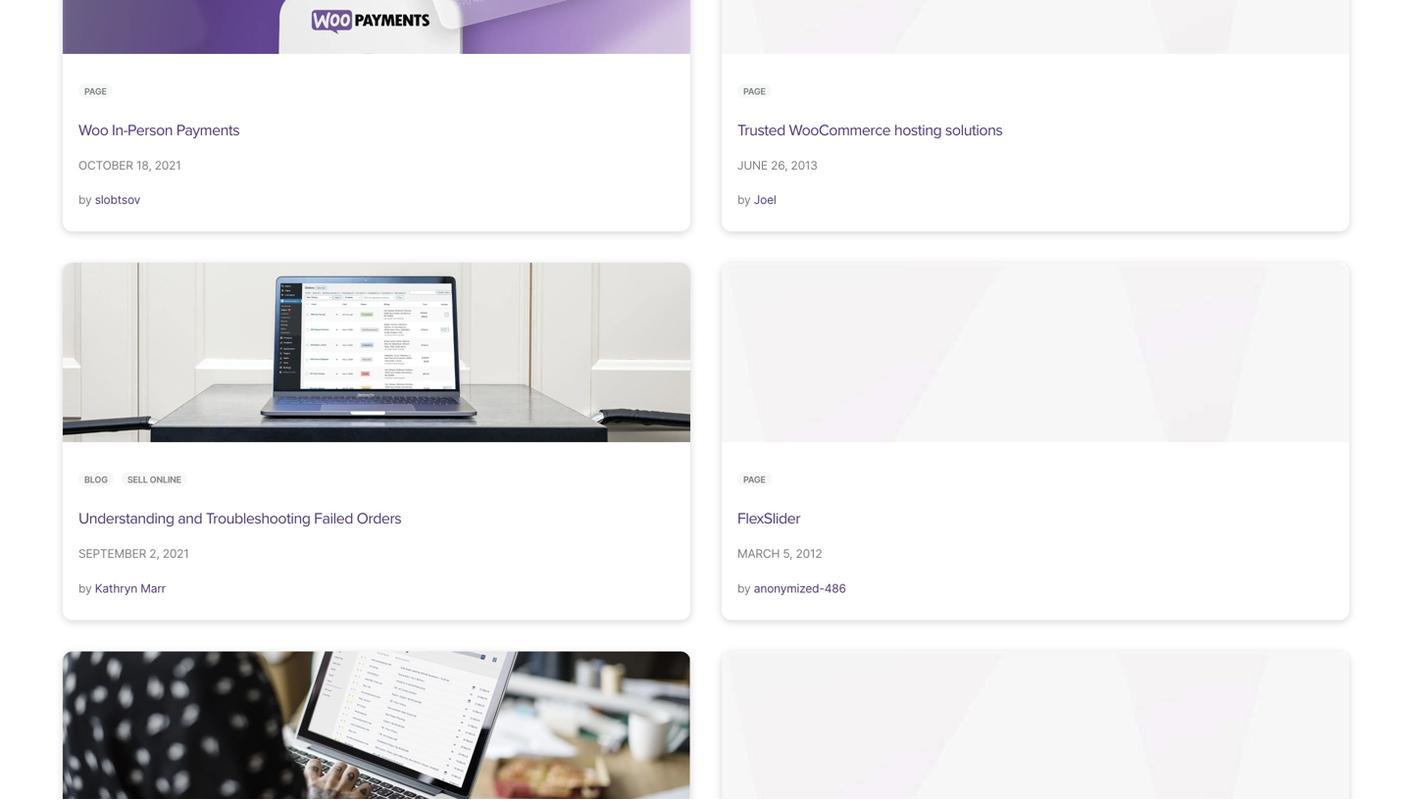 Task type: locate. For each thing, give the bounding box(es) containing it.
2021
[[155, 158, 181, 172], [163, 547, 189, 561]]

2012
[[796, 547, 822, 561]]

troubleshooting
[[206, 510, 310, 528]]

march 5, 2012
[[738, 547, 822, 561]]

person
[[128, 121, 173, 140]]

flexslider
[[738, 510, 800, 528]]

in-
[[112, 121, 128, 140]]

by down march
[[738, 582, 751, 596]]

solutions
[[945, 121, 1003, 140]]

orders
[[357, 510, 401, 528]]

by joel
[[738, 193, 776, 207]]

2,
[[149, 547, 159, 561]]

2021 right "18,"
[[155, 158, 181, 172]]

by left 'slobtsov'
[[78, 193, 92, 207]]

by for trusted
[[738, 193, 751, 207]]

flexslider link
[[738, 510, 800, 528]]

by left joel on the top right of page
[[738, 193, 751, 207]]

understanding
[[78, 510, 174, 528]]

1 vertical spatial 2021
[[163, 547, 189, 561]]

0 vertical spatial 2021
[[155, 158, 181, 172]]

march
[[738, 547, 780, 561]]

by left kathryn
[[78, 582, 92, 596]]

woo in-person payments
[[78, 121, 240, 140]]

trusted woocommerce hosting solutions link
[[738, 121, 1003, 140]]

by kathryn marr
[[78, 582, 166, 596]]

september 2, 2021
[[78, 547, 189, 561]]

trusted
[[738, 121, 786, 140]]

18,
[[136, 158, 152, 172]]

by
[[78, 193, 92, 207], [738, 193, 751, 207], [78, 582, 92, 596], [738, 582, 751, 596]]

2021 for troubleshooting
[[163, 547, 189, 561]]

2013
[[791, 158, 818, 172]]

october
[[78, 158, 133, 172]]

payments
[[176, 121, 240, 140]]

trusted woocommerce hosting solutions
[[738, 121, 1003, 140]]

by slobtsov
[[78, 193, 140, 207]]

woo in-person payments link
[[78, 121, 240, 140]]

woo
[[78, 121, 108, 140]]

2021 right 2,
[[163, 547, 189, 561]]

by for woo
[[78, 193, 92, 207]]

anonymized-
[[754, 582, 825, 596]]



Task type: vqa. For each thing, say whether or not it's contained in the screenshot.
2,
yes



Task type: describe. For each thing, give the bounding box(es) containing it.
understanding and troubleshooting failed orders link
[[78, 510, 401, 528]]

5,
[[783, 547, 793, 561]]

june 26, 2013
[[738, 158, 818, 172]]

september
[[78, 547, 146, 561]]

joel
[[754, 193, 776, 207]]

by anonymized-486
[[738, 582, 846, 596]]

kathryn
[[95, 582, 137, 596]]

hosting
[[894, 121, 942, 140]]

2021 for person
[[155, 158, 181, 172]]

26,
[[771, 158, 788, 172]]

understanding and troubleshooting failed orders
[[78, 510, 401, 528]]

marr
[[141, 582, 166, 596]]

june
[[738, 158, 768, 172]]

failed
[[314, 510, 353, 528]]

october 18, 2021
[[78, 158, 181, 172]]

486
[[825, 582, 846, 596]]

woocommerce
[[789, 121, 891, 140]]

by for understanding
[[78, 582, 92, 596]]

slobtsov
[[95, 193, 140, 207]]

and
[[178, 510, 202, 528]]



